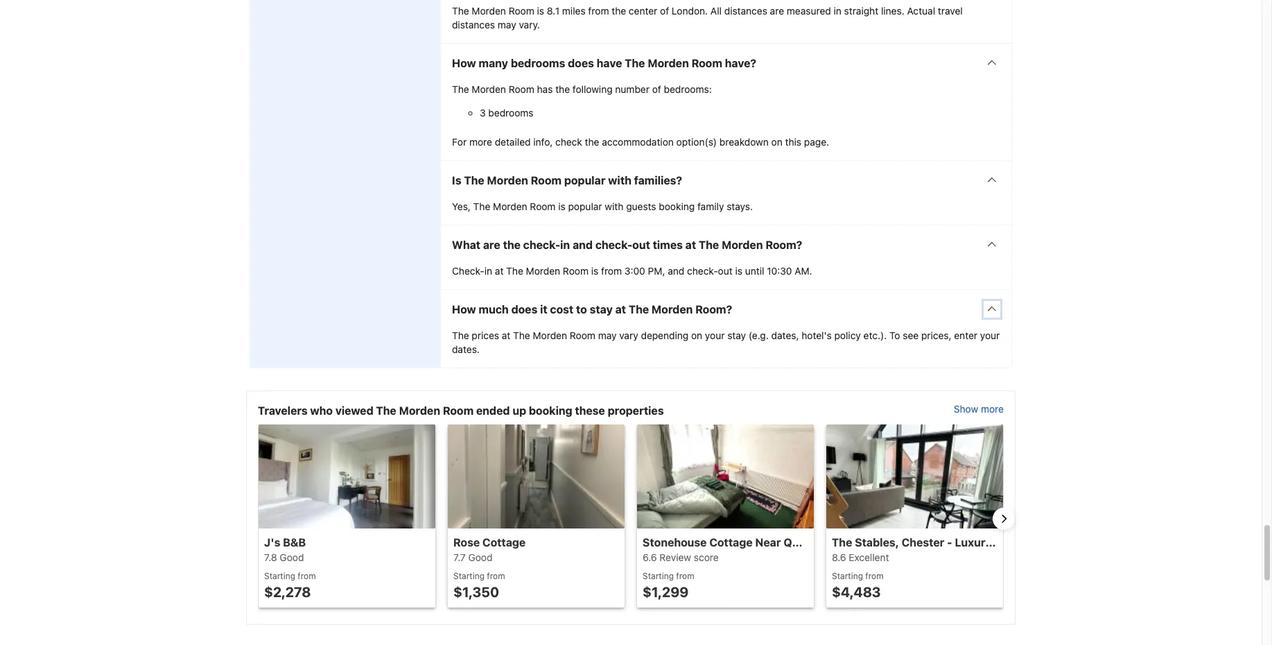 Task type: vqa. For each thing, say whether or not it's contained in the screenshot.


Task type: describe. For each thing, give the bounding box(es) containing it.
10:30 am.
[[767, 265, 813, 277]]

check-in at the morden room is from 3:00 pm, and check-out is until 10:30 am.
[[452, 265, 813, 277]]

morden right yes,
[[493, 200, 528, 212]]

prices
[[472, 329, 499, 341]]

from for $1,350
[[487, 571, 505, 581]]

info,
[[534, 136, 553, 148]]

is the morden room popular with families?
[[452, 174, 683, 186]]

room inside the morden room is 8.1 miles from the center of london. all distances are measured in straight lines. actual travel distances may vary.
[[509, 5, 535, 17]]

miles
[[563, 5, 586, 17]]

room left ended
[[443, 404, 474, 417]]

luxury
[[955, 536, 993, 549]]

morden down detailed
[[487, 174, 529, 186]]

who
[[310, 404, 333, 417]]

room inside dropdown button
[[531, 174, 562, 186]]

viewed
[[336, 404, 374, 417]]

is down is the morden room popular with families?
[[559, 200, 566, 212]]

morden inside the morden room is 8.1 miles from the center of london. all distances are measured in straight lines. actual travel distances may vary.
[[472, 5, 506, 17]]

with inside dropdown button
[[609, 174, 632, 186]]

at right check-
[[495, 265, 504, 277]]

is the morden room popular with families? button
[[441, 161, 1012, 200]]

starting from $1,299
[[643, 571, 695, 600]]

$1,299
[[643, 584, 689, 600]]

how many bedrooms does have the morden room have? button
[[441, 44, 1012, 82]]

2 your from the left
[[981, 329, 1001, 341]]

the inside the morden room is 8.1 miles from the center of london. all distances are measured in straight lines. actual travel distances may vary.
[[452, 5, 469, 17]]

how much does it cost to stay at the morden room?
[[452, 303, 733, 316]]

the inside dropdown button
[[503, 239, 521, 251]]

morden up until
[[722, 239, 763, 251]]

measured
[[787, 5, 832, 17]]

$4,483
[[832, 584, 881, 600]]

1 horizontal spatial and
[[668, 265, 685, 277]]

ended
[[477, 404, 510, 417]]

much
[[479, 303, 509, 316]]

room left has
[[509, 83, 535, 95]]

accommodation
[[602, 136, 674, 148]]

dates.
[[452, 343, 480, 355]]

for more detailed info, check the accommodation option(s) breakdown on this page.
[[452, 136, 830, 148]]

j's
[[264, 536, 280, 549]]

check-
[[452, 265, 485, 277]]

detailed
[[495, 136, 531, 148]]

stay inside the prices at the morden room may vary depending on your stay (e.g. dates, hotel's policy etc.). to see prices, enter your dates.
[[728, 329, 746, 341]]

guests
[[627, 200, 657, 212]]

starting for $1,350
[[454, 571, 485, 581]]

show more link
[[954, 402, 1004, 419]]

the morden room has the following number of bedrooms:
[[452, 83, 712, 95]]

depending
[[641, 329, 689, 341]]

2 horizontal spatial check-
[[687, 265, 718, 277]]

these
[[575, 404, 605, 417]]

1 vertical spatial distances
[[452, 19, 495, 30]]

many
[[479, 57, 508, 69]]

how for how many bedrooms does have the morden room have?
[[452, 57, 476, 69]]

&
[[802, 536, 810, 549]]

stays.
[[727, 200, 753, 212]]

following
[[573, 83, 613, 95]]

actual
[[908, 5, 936, 17]]

room down is the morden room popular with families?
[[530, 200, 556, 212]]

from for $1,299
[[677, 571, 695, 581]]

cottage for $1,299
[[710, 536, 753, 549]]

stables,
[[855, 536, 900, 549]]

b&b
[[283, 536, 306, 549]]

the right check
[[585, 136, 600, 148]]

may inside the prices at the morden room may vary depending on your stay (e.g. dates, hotel's policy etc.). to see prices, enter your dates.
[[598, 329, 617, 341]]

families?
[[635, 174, 683, 186]]

check
[[556, 136, 583, 148]]

from for $4,483
[[866, 571, 884, 581]]

the inside the morden room is 8.1 miles from the center of london. all distances are measured in straight lines. actual travel distances may vary.
[[612, 5, 626, 17]]

morden right viewed
[[399, 404, 441, 417]]

lines.
[[882, 5, 905, 17]]

the morden room is 8.1 miles from the center of london. all distances are measured in straight lines. actual travel distances may vary.
[[452, 5, 963, 30]]

starting for $2,278
[[264, 571, 295, 581]]

on for your
[[692, 329, 703, 341]]

1 vertical spatial with
[[605, 200, 624, 212]]

yes,
[[452, 200, 471, 212]]

times
[[653, 239, 683, 251]]

stonehouse
[[643, 536, 707, 549]]

chester
[[902, 536, 945, 549]]

and inside dropdown button
[[573, 239, 593, 251]]

straight
[[845, 5, 879, 17]]

score
[[694, 551, 719, 563]]

starting for $4,483
[[832, 571, 864, 581]]

cost
[[550, 303, 574, 316]]

1 vertical spatial does
[[512, 303, 538, 316]]

breakdown
[[720, 136, 769, 148]]

more for show
[[982, 403, 1004, 415]]

3 bedrooms
[[480, 107, 534, 119]]

page.
[[805, 136, 830, 148]]

for
[[452, 136, 467, 148]]

center
[[629, 5, 658, 17]]

1 horizontal spatial check-
[[596, 239, 633, 251]]

this
[[786, 136, 802, 148]]

0 vertical spatial distances
[[725, 5, 768, 17]]

the right has
[[556, 83, 570, 95]]

accordion control element
[[440, 0, 1013, 368]]

is
[[452, 174, 462, 186]]

by
[[1062, 536, 1075, 549]]

policy
[[835, 329, 861, 341]]

have
[[597, 57, 623, 69]]

1 vertical spatial popular
[[568, 200, 603, 212]]

the stables, chester - luxury apartments by polkastays 8.6 excellent
[[832, 536, 1137, 563]]

bedrooms:
[[664, 83, 712, 95]]

to
[[576, 303, 587, 316]]

number
[[616, 83, 650, 95]]

starting from $4,483
[[832, 571, 884, 600]]

in inside dropdown button
[[561, 239, 570, 251]]

qe
[[784, 536, 799, 549]]

hotel's
[[802, 329, 832, 341]]

morden up 3 at the left top of page
[[472, 83, 506, 95]]

7.7 good
[[454, 551, 493, 563]]

rose
[[454, 536, 480, 549]]

how many bedrooms does have the morden room have?
[[452, 57, 757, 69]]

uob
[[813, 536, 837, 549]]

show more
[[954, 403, 1004, 415]]



Task type: locate. For each thing, give the bounding box(es) containing it.
1 horizontal spatial distances
[[725, 5, 768, 17]]

0 horizontal spatial on
[[692, 329, 703, 341]]

distances up many
[[452, 19, 495, 30]]

show
[[954, 403, 979, 415]]

2 horizontal spatial in
[[834, 5, 842, 17]]

room? inside dropdown button
[[696, 303, 733, 316]]

properties
[[608, 404, 664, 417]]

0 horizontal spatial stay
[[590, 303, 613, 316]]

0 horizontal spatial and
[[573, 239, 593, 251]]

1 vertical spatial more
[[982, 403, 1004, 415]]

bedrooms inside dropdown button
[[511, 57, 566, 69]]

family
[[698, 200, 725, 212]]

on right depending
[[692, 329, 703, 341]]

option(s)
[[677, 136, 717, 148]]

popular up yes, the morden room is popular with guests booking family stays.
[[565, 174, 606, 186]]

$2,278
[[264, 584, 311, 600]]

1 horizontal spatial room?
[[766, 239, 803, 251]]

booking for up
[[529, 404, 573, 417]]

starting up $4,483
[[832, 571, 864, 581]]

starting from $2,278
[[264, 571, 316, 600]]

more right for
[[470, 136, 492, 148]]

morden up it on the left of the page
[[526, 265, 561, 277]]

what
[[452, 239, 481, 251]]

more inside accordion control element
[[470, 136, 492, 148]]

morden inside the prices at the morden room may vary depending on your stay (e.g. dates, hotel's policy etc.). to see prices, enter your dates.
[[533, 329, 567, 341]]

check- up it on the left of the page
[[524, 239, 561, 251]]

at inside what are the check-in and check-out times at the morden room? dropdown button
[[686, 239, 697, 251]]

0 horizontal spatial distances
[[452, 19, 495, 30]]

1 horizontal spatial are
[[770, 5, 785, 17]]

0 horizontal spatial in
[[485, 265, 493, 277]]

morden up bedrooms:
[[648, 57, 689, 69]]

0 horizontal spatial cottage
[[483, 536, 526, 549]]

the inside the stables, chester - luxury apartments by polkastays 8.6 excellent
[[832, 536, 853, 549]]

1 vertical spatial booking
[[529, 404, 573, 417]]

at up vary
[[616, 303, 626, 316]]

0 horizontal spatial may
[[498, 19, 517, 30]]

prices,
[[922, 329, 952, 341]]

booking inside accordion control element
[[659, 200, 695, 212]]

1 vertical spatial in
[[561, 239, 570, 251]]

from up $1,350
[[487, 571, 505, 581]]

1 vertical spatial may
[[598, 329, 617, 341]]

check-
[[524, 239, 561, 251], [596, 239, 633, 251], [687, 265, 718, 277]]

8.6 excellent
[[832, 551, 890, 563]]

in up much
[[485, 265, 493, 277]]

of inside the morden room is 8.1 miles from the center of london. all distances are measured in straight lines. actual travel distances may vary.
[[660, 5, 670, 17]]

0 horizontal spatial booking
[[529, 404, 573, 417]]

the
[[452, 5, 469, 17], [625, 57, 646, 69], [452, 83, 469, 95], [464, 174, 485, 186], [474, 200, 491, 212], [699, 239, 720, 251], [507, 265, 524, 277], [629, 303, 649, 316], [452, 329, 469, 341], [513, 329, 531, 341], [376, 404, 397, 417], [832, 536, 853, 549]]

4 starting from the left
[[832, 571, 864, 581]]

room? up the prices at the morden room may vary depending on your stay (e.g. dates, hotel's policy etc.). to see prices, enter your dates.
[[696, 303, 733, 316]]

your right the enter
[[981, 329, 1001, 341]]

room down info,
[[531, 174, 562, 186]]

0 vertical spatial does
[[568, 57, 594, 69]]

j's b&b 7.8 good
[[264, 536, 306, 563]]

check- up check-in at the morden room is from 3:00 pm, and check-out is until 10:30 am. at the top of the page
[[596, 239, 633, 251]]

and
[[573, 239, 593, 251], [668, 265, 685, 277]]

of right center
[[660, 5, 670, 17]]

room? inside dropdown button
[[766, 239, 803, 251]]

dates,
[[772, 329, 799, 341]]

apartments
[[995, 536, 1059, 549]]

are right what
[[483, 239, 501, 251]]

0 vertical spatial bedrooms
[[511, 57, 566, 69]]

are left measured
[[770, 5, 785, 17]]

2 how from the top
[[452, 303, 476, 316]]

0 vertical spatial room?
[[766, 239, 803, 251]]

1 vertical spatial bedrooms
[[489, 107, 534, 119]]

the left center
[[612, 5, 626, 17]]

how for how much does it cost to stay at the morden room?
[[452, 303, 476, 316]]

1 how from the top
[[452, 57, 476, 69]]

distances
[[725, 5, 768, 17], [452, 19, 495, 30]]

bedrooms up has
[[511, 57, 566, 69]]

3
[[480, 107, 486, 119]]

and down yes, the morden room is popular with guests booking family stays.
[[573, 239, 593, 251]]

is up the how much does it cost to stay at the morden room?
[[592, 265, 599, 277]]

0 vertical spatial of
[[660, 5, 670, 17]]

yes, the morden room is popular with guests booking family stays.
[[452, 200, 753, 212]]

on for this
[[772, 136, 783, 148]]

popular inside is the morden room popular with families? dropdown button
[[565, 174, 606, 186]]

with
[[609, 174, 632, 186], [605, 200, 624, 212]]

out down what are the check-in and check-out times at the morden room? dropdown button
[[718, 265, 733, 277]]

does left it on the left of the page
[[512, 303, 538, 316]]

morden up many
[[472, 5, 506, 17]]

from up $2,278
[[298, 571, 316, 581]]

etc.).
[[864, 329, 887, 341]]

starting
[[264, 571, 295, 581], [454, 571, 485, 581], [643, 571, 674, 581], [832, 571, 864, 581]]

booking for guests
[[659, 200, 695, 212]]

1 vertical spatial of
[[653, 83, 662, 95]]

may
[[498, 19, 517, 30], [598, 329, 617, 341]]

at inside the prices at the morden room may vary depending on your stay (e.g. dates, hotel's policy etc.). to see prices, enter your dates.
[[502, 329, 511, 341]]

check- down what are the check-in and check-out times at the morden room? dropdown button
[[687, 265, 718, 277]]

starting inside the starting from $1,299
[[643, 571, 674, 581]]

room
[[509, 5, 535, 17], [692, 57, 723, 69], [509, 83, 535, 95], [531, 174, 562, 186], [530, 200, 556, 212], [563, 265, 589, 277], [570, 329, 596, 341], [443, 404, 474, 417]]

with up yes, the morden room is popular with guests booking family stays.
[[609, 174, 632, 186]]

starting up $1,299
[[643, 571, 674, 581]]

cottage for $1,350
[[483, 536, 526, 549]]

booking
[[659, 200, 695, 212], [529, 404, 573, 417]]

1 vertical spatial are
[[483, 239, 501, 251]]

1 horizontal spatial on
[[772, 136, 783, 148]]

1 horizontal spatial booking
[[659, 200, 695, 212]]

1 vertical spatial how
[[452, 303, 476, 316]]

0 vertical spatial how
[[452, 57, 476, 69]]

$1,350
[[454, 584, 499, 600]]

from for $2,278
[[298, 571, 316, 581]]

from up $1,299
[[677, 571, 695, 581]]

near
[[756, 536, 781, 549]]

0 horizontal spatial are
[[483, 239, 501, 251]]

room up to
[[563, 265, 589, 277]]

what are the check-in and check-out times at the morden room? button
[[441, 225, 1012, 264]]

at right times
[[686, 239, 697, 251]]

at
[[686, 239, 697, 251], [495, 265, 504, 277], [616, 303, 626, 316], [502, 329, 511, 341]]

from inside starting from $2,278
[[298, 571, 316, 581]]

0 vertical spatial booking
[[659, 200, 695, 212]]

1 vertical spatial stay
[[728, 329, 746, 341]]

is
[[537, 5, 545, 17], [559, 200, 566, 212], [592, 265, 599, 277], [736, 265, 743, 277]]

are inside the morden room is 8.1 miles from the center of london. all distances are measured in straight lines. actual travel distances may vary.
[[770, 5, 785, 17]]

in down yes, the morden room is popular with guests booking family stays.
[[561, 239, 570, 251]]

1 horizontal spatial your
[[981, 329, 1001, 341]]

booking right the up
[[529, 404, 573, 417]]

region containing $2,278
[[247, 424, 1137, 613]]

cottage inside rose cottage 7.7 good
[[483, 536, 526, 549]]

0 horizontal spatial room?
[[696, 303, 733, 316]]

2 starting from the left
[[454, 571, 485, 581]]

1 cottage from the left
[[483, 536, 526, 549]]

at inside how much does it cost to stay at the morden room? dropdown button
[[616, 303, 626, 316]]

see
[[903, 329, 919, 341]]

on inside the prices at the morden room may vary depending on your stay (e.g. dates, hotel's policy etc.). to see prices, enter your dates.
[[692, 329, 703, 341]]

distances right the all
[[725, 5, 768, 17]]

may left vary
[[598, 329, 617, 341]]

at right prices
[[502, 329, 511, 341]]

is left 8.1
[[537, 5, 545, 17]]

out
[[633, 239, 651, 251], [718, 265, 733, 277]]

0 vertical spatial with
[[609, 174, 632, 186]]

1 vertical spatial and
[[668, 265, 685, 277]]

has
[[537, 83, 553, 95]]

vary.
[[519, 19, 540, 30]]

from
[[589, 5, 609, 17], [601, 265, 622, 277], [298, 571, 316, 581], [487, 571, 505, 581], [677, 571, 695, 581], [866, 571, 884, 581]]

starting from $1,350
[[454, 571, 505, 600]]

1 horizontal spatial may
[[598, 329, 617, 341]]

1 horizontal spatial cottage
[[710, 536, 753, 549]]

how left many
[[452, 57, 476, 69]]

0 vertical spatial popular
[[565, 174, 606, 186]]

stay inside how much does it cost to stay at the morden room? dropdown button
[[590, 303, 613, 316]]

in left straight
[[834, 5, 842, 17]]

0 vertical spatial in
[[834, 5, 842, 17]]

1 horizontal spatial stay
[[728, 329, 746, 341]]

more
[[470, 136, 492, 148], [982, 403, 1004, 415]]

your down how much does it cost to stay at the morden room? dropdown button
[[705, 329, 725, 341]]

cottage up score
[[710, 536, 753, 549]]

the prices at the morden room may vary depending on your stay (e.g. dates, hotel's policy etc.). to see prices, enter your dates.
[[452, 329, 1001, 355]]

up
[[513, 404, 527, 417]]

with left guests
[[605, 200, 624, 212]]

travel
[[938, 5, 963, 17]]

vary
[[620, 329, 639, 341]]

starting up $1,350
[[454, 571, 485, 581]]

from down what are the check-in and check-out times at the morden room?
[[601, 265, 622, 277]]

of
[[660, 5, 670, 17], [653, 83, 662, 95]]

0 horizontal spatial check-
[[524, 239, 561, 251]]

have?
[[725, 57, 757, 69]]

starting for $1,299
[[643, 571, 674, 581]]

room? up 10:30 am.
[[766, 239, 803, 251]]

starting inside starting from $1,350
[[454, 571, 485, 581]]

how
[[452, 57, 476, 69], [452, 303, 476, 316]]

polkastays
[[1078, 536, 1137, 549]]

0 vertical spatial may
[[498, 19, 517, 30]]

2 vertical spatial in
[[485, 265, 493, 277]]

room down to
[[570, 329, 596, 341]]

1 horizontal spatial more
[[982, 403, 1004, 415]]

more for for
[[470, 136, 492, 148]]

0 vertical spatial on
[[772, 136, 783, 148]]

stay right to
[[590, 303, 613, 316]]

0 vertical spatial stay
[[590, 303, 613, 316]]

0 vertical spatial more
[[470, 136, 492, 148]]

enter
[[955, 329, 978, 341]]

from down 8.6 excellent
[[866, 571, 884, 581]]

region
[[247, 424, 1137, 613]]

what are the check-in and check-out times at the morden room?
[[452, 239, 803, 251]]

from inside the morden room is 8.1 miles from the center of london. all distances are measured in straight lines. actual travel distances may vary.
[[589, 5, 609, 17]]

rose cottage 7.7 good
[[454, 536, 526, 563]]

stonehouse cottage near qe & uob 6.6 review score
[[643, 536, 837, 563]]

until
[[746, 265, 765, 277]]

room inside the prices at the morden room may vary depending on your stay (e.g. dates, hotel's policy etc.). to see prices, enter your dates.
[[570, 329, 596, 341]]

it
[[540, 303, 548, 316]]

0 horizontal spatial out
[[633, 239, 651, 251]]

cottage inside stonehouse cottage near qe & uob 6.6 review score
[[710, 536, 753, 549]]

cottage up 7.7 good
[[483, 536, 526, 549]]

popular down is the morden room popular with families?
[[568, 200, 603, 212]]

out inside dropdown button
[[633, 239, 651, 251]]

more inside show more link
[[982, 403, 1004, 415]]

0 horizontal spatial your
[[705, 329, 725, 341]]

all
[[711, 5, 722, 17]]

from right miles
[[589, 5, 609, 17]]

8.1
[[547, 5, 560, 17]]

0 vertical spatial out
[[633, 239, 651, 251]]

1 vertical spatial on
[[692, 329, 703, 341]]

1 vertical spatial room?
[[696, 303, 733, 316]]

3 starting from the left
[[643, 571, 674, 581]]

bedrooms right 3 at the left top of page
[[489, 107, 534, 119]]

bedrooms
[[511, 57, 566, 69], [489, 107, 534, 119]]

in
[[834, 5, 842, 17], [561, 239, 570, 251], [485, 265, 493, 277]]

booking down the families?
[[659, 200, 695, 212]]

is inside the morden room is 8.1 miles from the center of london. all distances are measured in straight lines. actual travel distances may vary.
[[537, 5, 545, 17]]

and down times
[[668, 265, 685, 277]]

starting inside starting from $4,483
[[832, 571, 864, 581]]

1 horizontal spatial in
[[561, 239, 570, 251]]

more right show
[[982, 403, 1004, 415]]

from inside starting from $4,483
[[866, 571, 884, 581]]

0 vertical spatial are
[[770, 5, 785, 17]]

0 vertical spatial and
[[573, 239, 593, 251]]

morden down it on the left of the page
[[533, 329, 567, 341]]

stay left (e.g.
[[728, 329, 746, 341]]

out up 3:00 pm,
[[633, 239, 651, 251]]

0 horizontal spatial does
[[512, 303, 538, 316]]

3:00 pm,
[[625, 265, 666, 277]]

does
[[568, 57, 594, 69], [512, 303, 538, 316]]

0 horizontal spatial more
[[470, 136, 492, 148]]

from inside starting from $1,350
[[487, 571, 505, 581]]

how left much
[[452, 303, 476, 316]]

starting up $2,278
[[264, 571, 295, 581]]

room up the vary.
[[509, 5, 535, 17]]

london.
[[672, 5, 708, 17]]

of right number
[[653, 83, 662, 95]]

1 horizontal spatial does
[[568, 57, 594, 69]]

2 cottage from the left
[[710, 536, 753, 549]]

on left this at the right of page
[[772, 136, 783, 148]]

are inside dropdown button
[[483, 239, 501, 251]]

does up the morden room has the following number of bedrooms:
[[568, 57, 594, 69]]

the right what
[[503, 239, 521, 251]]

popular
[[565, 174, 606, 186], [568, 200, 603, 212]]

may inside the morden room is 8.1 miles from the center of london. all distances are measured in straight lines. actual travel distances may vary.
[[498, 19, 517, 30]]

7.8 good
[[264, 551, 304, 563]]

morden up depending
[[652, 303, 693, 316]]

how much does it cost to stay at the morden room? button
[[441, 290, 1012, 329]]

room inside dropdown button
[[692, 57, 723, 69]]

(e.g.
[[749, 329, 769, 341]]

room up bedrooms:
[[692, 57, 723, 69]]

the
[[612, 5, 626, 17], [556, 83, 570, 95], [585, 136, 600, 148], [503, 239, 521, 251]]

1 vertical spatial out
[[718, 265, 733, 277]]

starting inside starting from $2,278
[[264, 571, 295, 581]]

1 your from the left
[[705, 329, 725, 341]]

1 starting from the left
[[264, 571, 295, 581]]

from inside the starting from $1,299
[[677, 571, 695, 581]]

1 horizontal spatial out
[[718, 265, 733, 277]]

to
[[890, 329, 901, 341]]

on
[[772, 136, 783, 148], [692, 329, 703, 341]]

may left the vary.
[[498, 19, 517, 30]]

is left until
[[736, 265, 743, 277]]

in inside the morden room is 8.1 miles from the center of london. all distances are measured in straight lines. actual travel distances may vary.
[[834, 5, 842, 17]]



